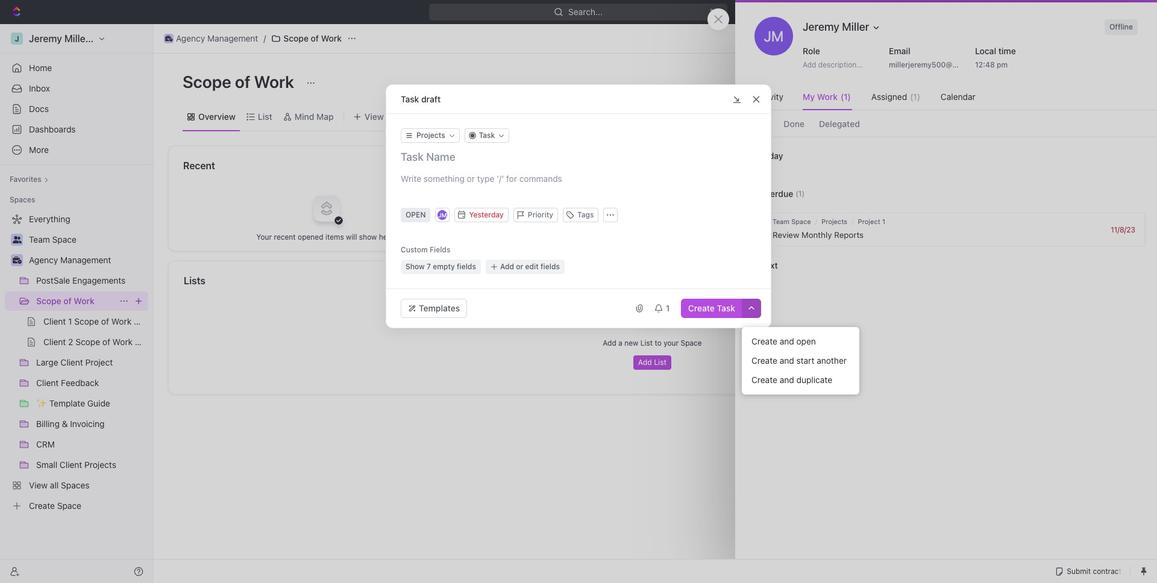 Task type: describe. For each thing, give the bounding box(es) containing it.
millerjeremy500@gmail.com
[[889, 60, 989, 69]]

0 vertical spatial management
[[207, 33, 258, 43]]

project 1 link
[[858, 218, 886, 225]]

🤝 for client 1 project b scope of work
[[509, 200, 519, 209]]

dashboards
[[29, 124, 76, 134]]

create for create task
[[688, 303, 715, 313]]

new button
[[930, 2, 972, 22]]

1 inside the team space / projects / project 1 review monthly reports
[[883, 218, 886, 225]]

create and duplicate
[[752, 375, 833, 385]]

and for open
[[780, 336, 794, 347]]

0 vertical spatial scope of work
[[284, 33, 342, 43]]

projects
[[822, 218, 848, 225]]

role add description...
[[803, 46, 863, 69]]

add description... button
[[798, 58, 878, 72]]

custom
[[401, 245, 428, 254]]

docs link
[[5, 99, 148, 119]]

edit
[[525, 262, 539, 271]]

my work
[[803, 92, 838, 102]]

mind
[[295, 111, 314, 121]]

project for client 1 project a scope of work
[[557, 180, 585, 190]]

0:01:23
[[1038, 7, 1065, 16]]

fields
[[430, 245, 451, 254]]

my
[[803, 92, 815, 102]]

favorites button
[[5, 172, 54, 187]]

recent
[[274, 232, 296, 241]]

review
[[773, 230, 800, 240]]

files
[[962, 204, 977, 214]]

here
[[979, 204, 995, 214]]

map
[[317, 111, 334, 121]]

inbox
[[29, 83, 50, 93]]

1 for client 1 project b scope of work
[[551, 199, 555, 209]]

add list
[[638, 358, 667, 367]]

time
[[999, 46, 1016, 56]]

1 horizontal spatial /
[[816, 218, 818, 225]]

monthly
[[802, 230, 832, 240]]

add inside the role add description...
[[803, 60, 817, 69]]

show
[[406, 262, 425, 271]]

of inside sidebar navigation
[[63, 296, 72, 306]]

client for client 1 project a scope of work
[[526, 180, 549, 190]]

assigned
[[872, 92, 907, 102]]

projects link
[[822, 218, 848, 225]]

fields for show 7 empty fields
[[457, 262, 476, 271]]

duplicate
[[797, 375, 833, 385]]

create task button
[[681, 299, 743, 318]]

list link
[[255, 108, 272, 125]]

c
[[588, 218, 594, 228]]

favorites
[[10, 175, 41, 184]]

create task
[[688, 303, 735, 313]]

another
[[817, 356, 847, 366]]

show 7 empty fields
[[406, 262, 476, 271]]

docs
[[29, 104, 49, 114]]

attach
[[1007, 204, 1030, 214]]

open
[[797, 336, 816, 347]]

team space / projects / project 1 review monthly reports
[[773, 218, 886, 240]]

drop files here to attach
[[942, 204, 1030, 214]]

home link
[[5, 58, 148, 78]]

create for create and open
[[752, 336, 778, 347]]

overview
[[198, 111, 236, 121]]

mind map
[[295, 111, 334, 121]]

and for duplicate
[[780, 375, 794, 385]]

(1)
[[796, 189, 805, 198]]

or
[[516, 262, 523, 271]]

items
[[325, 232, 344, 241]]

0:01:23 button
[[1026, 5, 1085, 19]]

a
[[619, 339, 623, 348]]

calendar
[[941, 92, 976, 102]]

local time 12:48 pm
[[975, 46, 1016, 69]]

draft
[[421, 94, 441, 104]]

add list button
[[633, 356, 672, 370]]

no lists icon. image
[[628, 291, 677, 339]]

create and open
[[752, 336, 816, 347]]

create and duplicate button
[[747, 371, 855, 390]]

role
[[803, 46, 820, 56]]

space inside the team space / projects / project 1 review monthly reports
[[792, 218, 811, 225]]

overview link
[[196, 108, 236, 125]]

1 for client 1 project a scope of work
[[551, 180, 555, 190]]

1 horizontal spatial scope of work link
[[268, 31, 345, 46]]

spaces
[[10, 195, 35, 204]]

1 vertical spatial scope of work
[[183, 72, 298, 92]]

review monthly reports link
[[770, 225, 1106, 245]]

0 vertical spatial agency management
[[176, 33, 258, 43]]

inbox link
[[5, 79, 148, 98]]

drop
[[942, 204, 960, 214]]

add for add or edit fields
[[500, 262, 514, 271]]

0 horizontal spatial list
[[258, 111, 272, 121]]

client for client 1 project b scope of work
[[526, 199, 549, 209]]

show
[[359, 232, 377, 241]]

home
[[29, 63, 52, 73]]

here.
[[379, 232, 396, 241]]

dashboards link
[[5, 120, 148, 139]]

new
[[947, 7, 965, 17]]



Task type: vqa. For each thing, say whether or not it's contained in the screenshot.
Work
yes



Task type: locate. For each thing, give the bounding box(es) containing it.
client
[[526, 180, 549, 190], [526, 199, 549, 209], [526, 218, 549, 228]]

1 horizontal spatial space
[[792, 218, 811, 225]]

create for create and duplicate
[[752, 375, 778, 385]]

add
[[803, 60, 817, 69], [500, 262, 514, 271], [603, 339, 617, 348], [638, 358, 652, 367]]

0 vertical spatial scope of work link
[[268, 31, 345, 46]]

b
[[587, 199, 593, 209]]

start
[[797, 356, 815, 366]]

scope of work link inside tree
[[36, 292, 115, 311]]

jm
[[764, 28, 784, 45]]

agency right business time image
[[29, 255, 58, 265]]

1 fields from the left
[[457, 262, 476, 271]]

add down add a new list to your space
[[638, 358, 652, 367]]

create inside create and open button
[[752, 336, 778, 347]]

1 vertical spatial agency
[[29, 255, 58, 265]]

and
[[780, 336, 794, 347], [780, 356, 794, 366], [780, 375, 794, 385]]

🤝
[[509, 180, 519, 189], [509, 200, 519, 209], [509, 219, 519, 228]]

add inside button
[[638, 358, 652, 367]]

1 horizontal spatial list
[[641, 339, 653, 348]]

a
[[587, 180, 593, 190]]

scope of work inside tree
[[36, 296, 95, 306]]

1 horizontal spatial to
[[997, 204, 1005, 214]]

mind map link
[[292, 108, 334, 125]]

to left your
[[655, 339, 662, 348]]

activity
[[755, 92, 784, 102]]

create and open button
[[747, 332, 855, 351]]

tree
[[5, 210, 148, 516]]

12:48
[[975, 60, 995, 69]]

create down create and open in the bottom of the page
[[752, 356, 778, 366]]

1 horizontal spatial management
[[207, 33, 258, 43]]

automations
[[1073, 33, 1124, 43]]

and down create and start another
[[780, 375, 794, 385]]

1 vertical spatial scope of work link
[[36, 292, 115, 311]]

management
[[207, 33, 258, 43], [60, 255, 111, 265]]

0 vertical spatial client
[[526, 180, 549, 190]]

agency management right business time image
[[29, 255, 111, 265]]

0 vertical spatial task
[[401, 94, 419, 104]]

to right here
[[997, 204, 1005, 214]]

add down role
[[803, 60, 817, 69]]

client left 2
[[526, 218, 549, 228]]

0 vertical spatial to
[[997, 204, 1005, 214]]

agency right business time icon
[[176, 33, 205, 43]]

0 horizontal spatial task
[[401, 94, 419, 104]]

work inside tree
[[74, 296, 95, 306]]

project right 2
[[558, 218, 586, 228]]

1 vertical spatial task
[[717, 303, 735, 313]]

11/8/23
[[1111, 225, 1136, 234]]

0 horizontal spatial to
[[655, 339, 662, 348]]

1 vertical spatial client
[[526, 199, 549, 209]]

space right team
[[792, 218, 811, 225]]

0 horizontal spatial agency management link
[[29, 251, 146, 270]]

1 vertical spatial management
[[60, 255, 111, 265]]

upgrade
[[885, 7, 919, 17]]

space right your
[[681, 339, 702, 348]]

management inside tree
[[60, 255, 111, 265]]

create up create and start another
[[752, 336, 778, 347]]

lists
[[184, 275, 206, 286]]

description...
[[819, 60, 863, 69]]

client 1 project b scope of work
[[526, 199, 652, 209]]

and left start
[[780, 356, 794, 366]]

2 vertical spatial client
[[526, 218, 549, 228]]

sidebar navigation
[[0, 24, 154, 584]]

2 vertical spatial list
[[654, 358, 667, 367]]

team
[[773, 218, 790, 225]]

1 horizontal spatial agency management link
[[161, 31, 261, 46]]

search...
[[569, 7, 603, 17]]

reports
[[834, 230, 864, 240]]

fields right edit
[[541, 262, 560, 271]]

agency management
[[176, 33, 258, 43], [29, 255, 111, 265]]

overdue
[[760, 188, 793, 199]]

task inside button
[[717, 303, 735, 313]]

1 vertical spatial 🤝
[[509, 200, 519, 209]]

add inside 'button'
[[500, 262, 514, 271]]

1 🤝 from the top
[[509, 180, 519, 189]]

client down the task name text box
[[526, 180, 549, 190]]

add or edit fields
[[500, 262, 560, 271]]

email millerjeremy500@gmail.com
[[889, 46, 989, 69]]

0 horizontal spatial fields
[[457, 262, 476, 271]]

1 vertical spatial and
[[780, 356, 794, 366]]

add or edit fields button
[[486, 260, 565, 274]]

1 vertical spatial space
[[681, 339, 702, 348]]

space
[[792, 218, 811, 225], [681, 339, 702, 348]]

2
[[551, 218, 556, 228]]

create for create and start another
[[752, 356, 778, 366]]

3 and from the top
[[780, 375, 794, 385]]

0 vertical spatial 1
[[551, 180, 555, 190]]

to
[[997, 204, 1005, 214], [655, 339, 662, 348]]

2 vertical spatial 🤝
[[509, 219, 519, 228]]

2 vertical spatial scope of work
[[36, 296, 95, 306]]

client left b at the top of the page
[[526, 199, 549, 209]]

and inside button
[[780, 375, 794, 385]]

task draft
[[401, 94, 441, 104]]

create inside create and start another button
[[752, 356, 778, 366]]

client 1 project a scope of work
[[526, 180, 652, 190]]

business time image
[[12, 257, 21, 264]]

list left the mind
[[258, 111, 272, 121]]

add left the or
[[500, 262, 514, 271]]

email
[[889, 46, 911, 56]]

1 and from the top
[[780, 336, 794, 347]]

2 vertical spatial 1
[[883, 218, 886, 225]]

project left a on the right top of the page
[[557, 180, 585, 190]]

0 horizontal spatial /
[[264, 33, 266, 43]]

overdue (1)
[[760, 188, 805, 199]]

local
[[975, 46, 997, 56]]

1 vertical spatial agency management link
[[29, 251, 146, 270]]

agency management inside tree
[[29, 255, 111, 265]]

1 up 2
[[551, 199, 555, 209]]

3 client from the top
[[526, 218, 549, 228]]

create inside create and duplicate button
[[752, 375, 778, 385]]

list down add a new list to your space
[[654, 358, 667, 367]]

2 fields from the left
[[541, 262, 560, 271]]

0 vertical spatial list
[[258, 111, 272, 121]]

0 vertical spatial and
[[780, 336, 794, 347]]

2 🤝 from the top
[[509, 200, 519, 209]]

1 left a on the right top of the page
[[551, 180, 555, 190]]

fields inside 'button'
[[541, 262, 560, 271]]

and left open
[[780, 336, 794, 347]]

offline
[[1110, 22, 1133, 31]]

fields right empty
[[457, 262, 476, 271]]

list
[[258, 111, 272, 121], [641, 339, 653, 348], [654, 358, 667, 367]]

create and start another
[[752, 356, 847, 366]]

overdue tab panel
[[735, 137, 1157, 285]]

add for add a new list to your space
[[603, 339, 617, 348]]

agency management right business time icon
[[176, 33, 258, 43]]

0 horizontal spatial management
[[60, 255, 111, 265]]

client for client 2 project c scope of work
[[526, 218, 549, 228]]

1 horizontal spatial task
[[717, 303, 735, 313]]

list right new on the right of page
[[641, 339, 653, 348]]

client 2 project c scope of work
[[526, 218, 654, 228]]

1 horizontal spatial fields
[[541, 262, 560, 271]]

🤝 for client 1 project a scope of work
[[509, 180, 519, 189]]

0 horizontal spatial scope of work link
[[36, 292, 115, 311]]

lists button
[[183, 274, 1122, 288]]

project left b at the top of the page
[[557, 199, 585, 209]]

0 vertical spatial agency management link
[[161, 31, 261, 46]]

1 client from the top
[[526, 180, 549, 190]]

and for start
[[780, 356, 794, 366]]

will
[[346, 232, 357, 241]]

0 horizontal spatial space
[[681, 339, 702, 348]]

project inside the team space / projects / project 1 review monthly reports
[[858, 218, 881, 225]]

1 vertical spatial list
[[641, 339, 653, 348]]

2 vertical spatial and
[[780, 375, 794, 385]]

scope inside tree
[[36, 296, 61, 306]]

create down create and start another
[[752, 375, 778, 385]]

2 horizontal spatial /
[[852, 218, 854, 225]]

⌘k
[[710, 7, 723, 17]]

1 horizontal spatial agency
[[176, 33, 205, 43]]

fields for add or edit fields
[[541, 262, 560, 271]]

agency inside sidebar navigation
[[29, 255, 58, 265]]

1 horizontal spatial agency management
[[176, 33, 258, 43]]

opened
[[298, 232, 323, 241]]

agency
[[176, 33, 205, 43], [29, 255, 58, 265]]

project for client 1 project b scope of work
[[557, 199, 585, 209]]

🤝 for client 2 project c scope of work
[[509, 219, 519, 228]]

0 vertical spatial space
[[792, 218, 811, 225]]

work
[[321, 33, 342, 43], [254, 72, 294, 92], [817, 92, 838, 102], [632, 180, 652, 190], [632, 199, 652, 209], [633, 218, 654, 228], [74, 296, 95, 306]]

project up reports
[[858, 218, 881, 225]]

0 horizontal spatial agency
[[29, 255, 58, 265]]

add left a
[[603, 339, 617, 348]]

automations button
[[1067, 30, 1130, 48]]

1 vertical spatial to
[[655, 339, 662, 348]]

2 client from the top
[[526, 199, 549, 209]]

Task Name text field
[[401, 150, 759, 165]]

add for add list
[[638, 358, 652, 367]]

list inside button
[[654, 358, 667, 367]]

tree inside sidebar navigation
[[5, 210, 148, 516]]

2 and from the top
[[780, 356, 794, 366]]

1 right projects link
[[883, 218, 886, 225]]

no recent items image
[[302, 184, 351, 232]]

empty
[[433, 262, 455, 271]]

new
[[625, 339, 639, 348]]

project for client 2 project c scope of work
[[558, 218, 586, 228]]

of
[[311, 33, 319, 43], [235, 72, 251, 92], [622, 180, 630, 190], [622, 199, 630, 209], [623, 218, 631, 228], [63, 296, 72, 306]]

recent
[[183, 160, 215, 171]]

1 vertical spatial 1
[[551, 199, 555, 209]]

business time image
[[165, 36, 173, 42]]

create inside create task button
[[688, 303, 715, 313]]

0 vertical spatial 🤝
[[509, 180, 519, 189]]

1 vertical spatial agency management
[[29, 255, 111, 265]]

create
[[688, 303, 715, 313], [752, 336, 778, 347], [752, 356, 778, 366], [752, 375, 778, 385]]

custom fields
[[401, 245, 451, 254]]

pm
[[997, 60, 1008, 69]]

your
[[664, 339, 679, 348]]

tree containing agency management
[[5, 210, 148, 516]]

create right no lists icon.
[[688, 303, 715, 313]]

agency management link
[[161, 31, 261, 46], [29, 251, 146, 270]]

3 🤝 from the top
[[509, 219, 519, 228]]

2 horizontal spatial list
[[654, 358, 667, 367]]

0 vertical spatial agency
[[176, 33, 205, 43]]

upgrade link
[[868, 4, 925, 20]]

1
[[551, 180, 555, 190], [551, 199, 555, 209], [883, 218, 886, 225]]

your recent opened items will show here.
[[257, 232, 396, 241]]

0 horizontal spatial agency management
[[29, 255, 111, 265]]



